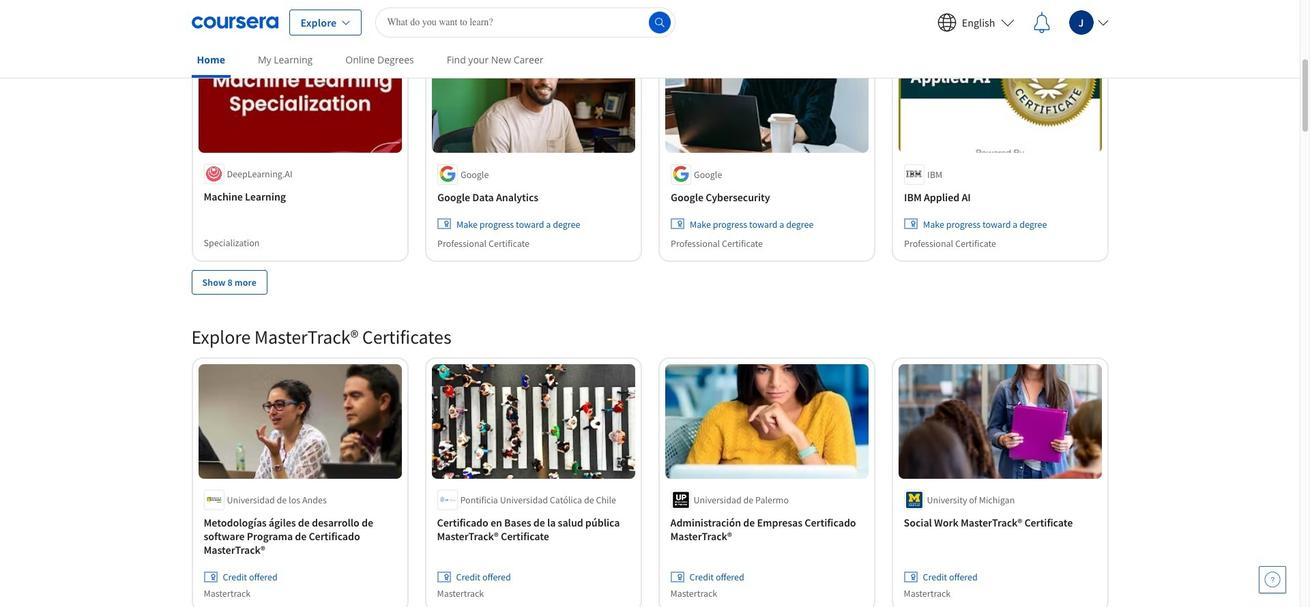 Task type: vqa. For each thing, say whether or not it's contained in the screenshot.
4
no



Task type: locate. For each thing, give the bounding box(es) containing it.
coursera image
[[191, 11, 278, 33]]

None search field
[[376, 7, 676, 37]]



Task type: describe. For each thing, give the bounding box(es) containing it.
most popular certificates collection element
[[183, 0, 1117, 317]]

help center image
[[1264, 572, 1281, 588]]

What do you want to learn? text field
[[376, 7, 676, 37]]

explore mastertrack® certificates collection element
[[183, 303, 1117, 607]]



